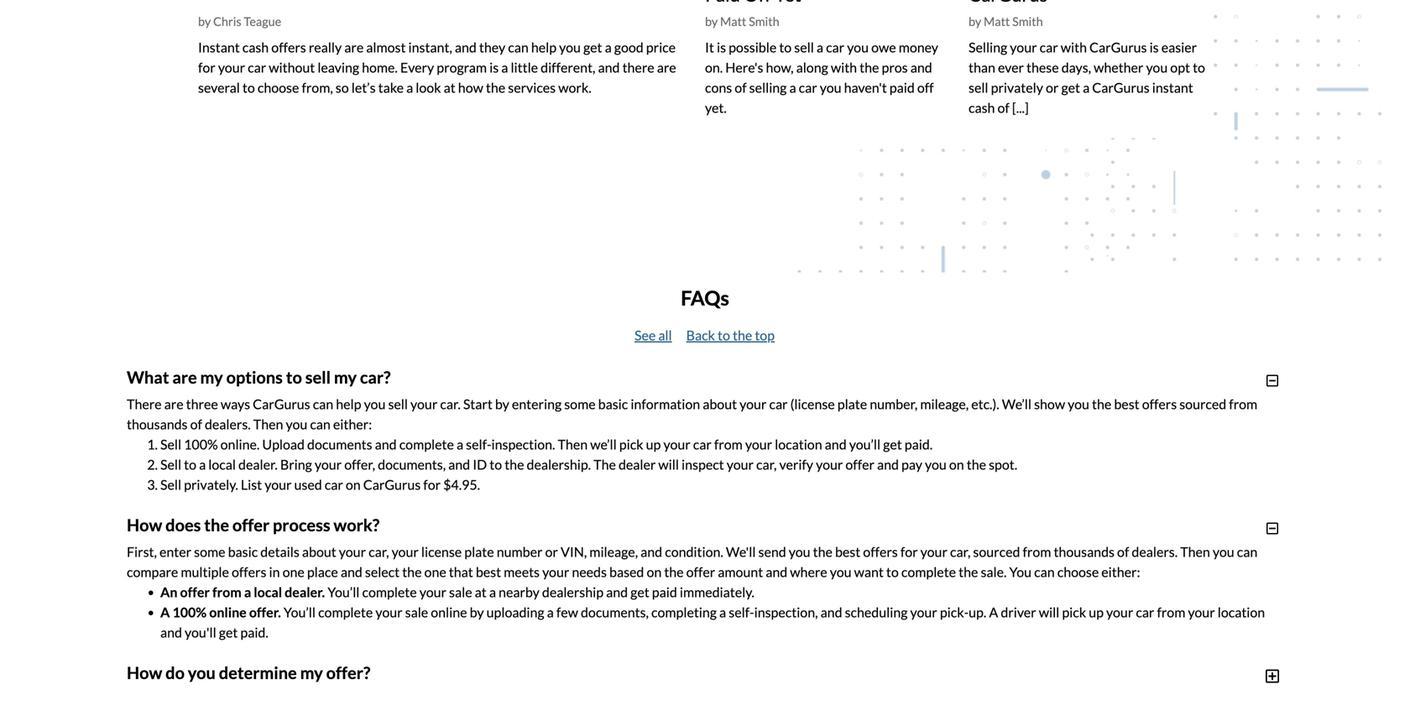 Task type: locate. For each thing, give the bounding box(es) containing it.
plate
[[838, 396, 867, 412], [464, 543, 494, 560]]

get inside what are my options to sell my car? there are three ways cargurus can help you sell your car. start by entering some basic information about your car (license plate number, mileage, etc.). we'll show you the best offers sourced from thousands of dealers. then you can either: sell 100% online. upload documents and complete a self-inspection. then we'll pick up your car from your location and you'll get paid. sell to a local dealer. bring your offer, documents, and id to the dealership. the dealer will inspect your car, verify your offer and pay you on the spot. sell privately. list your used car on cargurus for $4.95.
[[883, 436, 902, 452]]

can inside the instant cash offers really are almost instant, and they can help you get a good price for your car without leaving home. every program is a little different, and there are several to choose from, so let's take a look at how the services work.
[[508, 39, 529, 55]]

pick
[[619, 436, 644, 452], [1062, 604, 1086, 620]]

easier
[[1162, 39, 1197, 55]]

my up three
[[200, 367, 223, 387]]

0 vertical spatial mileage,
[[920, 396, 969, 412]]

0 vertical spatial paid.
[[905, 436, 933, 452]]

car, left the verify
[[756, 456, 777, 472]]

on
[[949, 456, 964, 472], [346, 476, 361, 493], [647, 564, 662, 580]]

1 vertical spatial help
[[336, 396, 361, 412]]

self- up "id"
[[466, 436, 492, 452]]

there
[[127, 396, 162, 412]]

0 vertical spatial about
[[703, 396, 737, 412]]

see all link
[[635, 327, 672, 343]]

1 horizontal spatial one
[[424, 564, 446, 580]]

get inside the instant cash offers really are almost instant, and they can help you get a good price for your car without leaving home. every program is a little different, and there are several to choose from, so let's take a look at how the services work.
[[583, 39, 602, 55]]

at left how
[[444, 79, 456, 96]]

here's
[[726, 59, 763, 76]]

a 100% online offer.
[[160, 604, 281, 620]]

0 horizontal spatial one
[[283, 564, 305, 580]]

my
[[200, 367, 223, 387], [334, 367, 357, 387], [300, 663, 323, 683]]

by matt smith up the selling
[[969, 14, 1043, 28]]

to right "id"
[[490, 456, 502, 472]]

1 vertical spatial or
[[545, 543, 558, 560]]

best inside what are my options to sell my car? there are three ways cargurus can help you sell your car. start by entering some basic information about your car (license plate number, mileage, etc.). we'll show you the best offers sourced from thousands of dealers. then you can either: sell 100% online. upload documents and complete a self-inspection. then we'll pick up your car from your location and you'll get paid. sell to a local dealer. bring your offer, documents, and id to the dealership. the dealer will inspect your car, verify your offer and pay you on the spot. sell privately. list your used car on cargurus for $4.95.
[[1114, 396, 1140, 412]]

dealers. inside the 'first, enter some basic details about your car, your license plate number or vin, mileage, and condition. we'll send you the best offers for your car, sourced from thousands of dealers. then you can compare multiple offers in one place and select the one that best meets your needs based on the offer amount and where you want to complete the sale. you can choose either:'
[[1132, 543, 1178, 560]]

with up haven't
[[831, 59, 857, 76]]

2 by matt smith from the left
[[969, 14, 1043, 28]]

car inside you'll complete your sale online by uploading a few documents, completing a self-inspection, and scheduling your pick-up. a driver will pick up your car from your location and you'll get paid.
[[1136, 604, 1155, 620]]

offer inside the 'first, enter some basic details about your car, your license plate number or vin, mileage, and condition. we'll send you the best offers for your car, sourced from thousands of dealers. then you can compare multiple offers in one place and select the one that best meets your needs based on the offer amount and where you want to complete the sale. you can choose either:'
[[686, 564, 715, 580]]

will right driver
[[1039, 604, 1060, 620]]

is left "easier"
[[1150, 39, 1159, 55]]

and up based
[[641, 543, 662, 560]]

matt up possible
[[720, 14, 747, 28]]

some up multiple
[[194, 543, 225, 560]]

either:
[[333, 416, 372, 432], [1102, 564, 1140, 580]]

cash
[[242, 39, 269, 55], [969, 99, 995, 116]]

is
[[717, 39, 726, 55], [1150, 39, 1159, 55], [490, 59, 499, 76]]

inspect
[[682, 456, 724, 472]]

1 vertical spatial with
[[831, 59, 857, 76]]

from inside the 'first, enter some basic details about your car, your license plate number or vin, mileage, and condition. we'll send you the best offers for your car, sourced from thousands of dealers. then you can compare multiple offers in one place and select the one that best meets your needs based on the offer amount and where you want to complete the sale. you can choose either:'
[[1023, 543, 1051, 560]]

to inside button
[[718, 327, 730, 343]]

basic
[[598, 396, 628, 412], [228, 543, 258, 560]]

some inside what are my options to sell my car? there are three ways cargurus can help you sell your car. start by entering some basic information about your car (license plate number, mileage, etc.). we'll show you the best offers sourced from thousands of dealers. then you can either: sell 100% online. upload documents and complete a self-inspection. then we'll pick up your car from your location and you'll get paid. sell to a local dealer. bring your offer, documents, and id to the dealership. the dealer will inspect your car, verify your offer and pay you on the spot. sell privately. list your used car on cargurus for $4.95.
[[564, 396, 596, 412]]

0 vertical spatial either:
[[333, 416, 372, 432]]

for up scheduling at right
[[901, 543, 918, 560]]

with up days, on the right
[[1061, 39, 1087, 55]]

1 vertical spatial location
[[1218, 604, 1265, 620]]

smith up 'these'
[[1012, 14, 1043, 28]]

0 vertical spatial up
[[646, 436, 661, 452]]

are up 'leaving'
[[344, 39, 364, 55]]

work?
[[334, 515, 380, 535]]

cargurus down offer,
[[363, 476, 421, 493]]

0 horizontal spatial documents,
[[378, 456, 446, 472]]

online up you'll
[[209, 604, 247, 620]]

how left do
[[127, 663, 162, 683]]

1 vertical spatial sourced
[[973, 543, 1020, 560]]

paid inside it is possible to sell a car you owe money on. here's how, along with the pros and cons of selling a car you haven't paid off yet.
[[890, 79, 915, 96]]

0 horizontal spatial for
[[198, 59, 216, 76]]

offer down multiple
[[180, 584, 210, 600]]

0 horizontal spatial paid.
[[240, 624, 268, 640]]

1 horizontal spatial or
[[1046, 79, 1059, 96]]

for left the '$4.95.'
[[423, 476, 441, 493]]

thousands
[[127, 416, 188, 432], [1054, 543, 1115, 560]]

you'll complete your sale online by uploading a few documents, completing a self-inspection, and scheduling your pick-up. a driver will pick up your car from your location and you'll get paid.
[[160, 604, 1265, 640]]

haven't
[[844, 79, 887, 96]]

how for how do you determine my offer?
[[127, 663, 162, 683]]

2 a from the left
[[989, 604, 998, 620]]

to right want
[[886, 564, 899, 580]]

choose down without
[[258, 79, 299, 96]]

sell down the than
[[969, 79, 989, 96]]

by inside what are my options to sell my car? there are three ways cargurus can help you sell your car. start by entering some basic information about your car (license plate number, mileage, etc.). we'll show you the best offers sourced from thousands of dealers. then you can either: sell 100% online. upload documents and complete a self-inspection. then we'll pick up your car from your location and you'll get paid. sell to a local dealer. bring your offer, documents, and id to the dealership. the dealer will inspect your car, verify your offer and pay you on the spot. sell privately. list your used car on cargurus for $4.95.
[[495, 396, 509, 412]]

0 horizontal spatial some
[[194, 543, 225, 560]]

1 horizontal spatial thousands
[[1054, 543, 1115, 560]]

to inside the instant cash offers really are almost instant, and they can help you get a good price for your car without leaving home. every program is a little different, and there are several to choose from, so let's take a look at how the services work.
[[243, 79, 255, 96]]

0 horizontal spatial dealer.
[[238, 456, 278, 472]]

mileage, up based
[[590, 543, 638, 560]]

help down car?
[[336, 396, 361, 412]]

ever
[[998, 59, 1024, 76]]

is right it
[[717, 39, 726, 55]]

online inside you'll complete your sale online by uploading a few documents, completing a self-inspection, and scheduling your pick-up. a driver will pick up your car from your location and you'll get paid.
[[431, 604, 467, 620]]

1 horizontal spatial car,
[[756, 456, 777, 472]]

you inside the selling your car with cargurus is easier than ever these days, whether you opt to sell privately or get a cargurus instant cash of [...]
[[1146, 59, 1168, 76]]

0 vertical spatial then
[[253, 416, 283, 432]]

basic up we'll
[[598, 396, 628, 412]]

on down offer,
[[346, 476, 361, 493]]

1 horizontal spatial documents,
[[581, 604, 649, 620]]

or down 'these'
[[1046, 79, 1059, 96]]

of inside what are my options to sell my car? there are three ways cargurus can help you sell your car. start by entering some basic information about your car (license plate number, mileage, etc.). we'll show you the best offers sourced from thousands of dealers. then you can either: sell 100% online. upload documents and complete a self-inspection. then we'll pick up your car from your location and you'll get paid. sell to a local dealer. bring your offer, documents, and id to the dealership. the dealer will inspect your car, verify your offer and pay you on the spot. sell privately. list your used car on cargurus for $4.95.
[[190, 416, 202, 432]]

2 how from the top
[[127, 663, 162, 683]]

first, enter some basic details about your car, your license plate number or vin, mileage, and condition. we'll send you the best offers for your car, sourced from thousands of dealers. then you can compare multiple offers in one place and select the one that best meets your needs based on the offer amount and where you want to complete the sale. you can choose either:
[[127, 543, 1258, 580]]

with inside it is possible to sell a car you owe money on. here's how, along with the pros and cons of selling a car you haven't paid off yet.
[[831, 59, 857, 76]]

up inside you'll complete your sale online by uploading a few documents, completing a self-inspection, and scheduling your pick-up. a driver will pick up your car from your location and you'll get paid.
[[1089, 604, 1104, 620]]

or inside the selling your car with cargurus is easier than ever these days, whether you opt to sell privately or get a cargurus instant cash of [...]
[[1046, 79, 1059, 96]]

location inside you'll complete your sale online by uploading a few documents, completing a self-inspection, and scheduling your pick-up. a driver will pick up your car from your location and you'll get paid.
[[1218, 604, 1265, 620]]

dealer. inside what are my options to sell my car? there are three ways cargurus can help you sell your car. start by entering some basic information about your car (license plate number, mileage, etc.). we'll show you the best offers sourced from thousands of dealers. then you can either: sell 100% online. upload documents and complete a self-inspection. then we'll pick up your car from your location and you'll get paid. sell to a local dealer. bring your offer, documents, and id to the dealership. the dealer will inspect your car, verify your offer and pay you on the spot. sell privately. list your used car on cargurus for $4.95.
[[238, 456, 278, 472]]

0 vertical spatial location
[[775, 436, 822, 452]]

1 horizontal spatial dealers.
[[1132, 543, 1178, 560]]

look
[[416, 79, 441, 96]]

2 vertical spatial then
[[1180, 543, 1210, 560]]

1 vertical spatial sell
[[160, 456, 181, 472]]

in
[[269, 564, 280, 580]]

1 by matt smith from the left
[[705, 14, 780, 28]]

documents, down based
[[581, 604, 649, 620]]

will inside you'll complete your sale online by uploading a few documents, completing a self-inspection, and scheduling your pick-up. a driver will pick up your car from your location and you'll get paid.
[[1039, 604, 1060, 620]]

on.
[[705, 59, 723, 76]]

0 horizontal spatial paid
[[652, 584, 677, 600]]

1 vertical spatial up
[[1089, 604, 1104, 620]]

0 vertical spatial sell
[[160, 436, 181, 452]]

best right "that"
[[476, 564, 501, 580]]

3 sell from the top
[[160, 476, 181, 493]]

ways
[[221, 396, 250, 412]]

pick-
[[940, 604, 969, 620]]

meets
[[504, 564, 540, 580]]

documents,
[[378, 456, 446, 472], [581, 604, 649, 620]]

a up privately.
[[199, 456, 206, 472]]

help inside the instant cash offers really are almost instant, and they can help you get a good price for your car without leaving home. every program is a little different, and there are several to choose from, so let's take a look at how the services work.
[[531, 39, 557, 55]]

paid up completing
[[652, 584, 677, 600]]

0 vertical spatial best
[[1114, 396, 1140, 412]]

get down based
[[631, 584, 650, 600]]

the inside the instant cash offers really are almost instant, and they can help you get a good price for your car without leaving home. every program is a little different, and there are several to choose from, so let's take a look at how the services work.
[[486, 79, 506, 96]]

for inside the 'first, enter some basic details about your car, your license plate number or vin, mileage, and condition. we'll send you the best offers for your car, sourced from thousands of dealers. then you can compare multiple offers in one place and select the one that best meets your needs based on the offer amount and where you want to complete the sale. you can choose either:'
[[901, 543, 918, 560]]

privately
[[991, 79, 1043, 96]]

2 horizontal spatial for
[[901, 543, 918, 560]]

0 vertical spatial at
[[444, 79, 456, 96]]

0 horizontal spatial plate
[[464, 543, 494, 560]]

1 horizontal spatial my
[[300, 663, 323, 683]]

a up offer.
[[244, 584, 251, 600]]

dealership.
[[527, 456, 591, 472]]

basic down how does the offer process work?
[[228, 543, 258, 560]]

0 vertical spatial sale
[[449, 584, 472, 600]]

2 horizontal spatial car,
[[950, 543, 971, 560]]

1 horizontal spatial location
[[1218, 604, 1265, 620]]

0 horizontal spatial self-
[[466, 436, 492, 452]]

does
[[166, 515, 201, 535]]

0 vertical spatial with
[[1061, 39, 1087, 55]]

0 horizontal spatial you'll
[[284, 604, 316, 620]]

offer down condition.
[[686, 564, 715, 580]]

by up the selling
[[969, 14, 982, 28]]

dealer. down place
[[285, 584, 325, 600]]

a up along
[[817, 39, 824, 55]]

1 horizontal spatial cash
[[969, 99, 995, 116]]

0 horizontal spatial then
[[253, 416, 283, 432]]

from
[[1229, 396, 1258, 412], [714, 436, 743, 452], [1023, 543, 1051, 560], [212, 584, 242, 600], [1157, 604, 1186, 620]]

pick up dealer
[[619, 436, 644, 452]]

dealers.
[[205, 416, 251, 432], [1132, 543, 1178, 560]]

whether
[[1094, 59, 1144, 76]]

plate inside what are my options to sell my car? there are three ways cargurus can help you sell your car. start by entering some basic information about your car (license plate number, mileage, etc.). we'll show you the best offers sourced from thousands of dealers. then you can either: sell 100% online. upload documents and complete a self-inspection. then we'll pick up your car from your location and you'll get paid. sell to a local dealer. bring your offer, documents, and id to the dealership. the dealer will inspect your car, verify your offer and pay you on the spot. sell privately. list your used car on cargurus for $4.95.
[[838, 396, 867, 412]]

cash left [...]
[[969, 99, 995, 116]]

at inside the instant cash offers really are almost instant, and they can help you get a good price for your car without leaving home. every program is a little different, and there are several to choose from, so let's take a look at how the services work.
[[444, 79, 456, 96]]

cargurus
[[1090, 39, 1147, 55], [1092, 79, 1150, 96], [253, 396, 310, 412], [363, 476, 421, 493]]

it
[[705, 39, 714, 55]]

1 horizontal spatial on
[[647, 564, 662, 580]]

how
[[127, 515, 162, 535], [127, 663, 162, 683]]

0 horizontal spatial will
[[659, 456, 679, 472]]

0 vertical spatial plate
[[838, 396, 867, 412]]

or left vin,
[[545, 543, 558, 560]]

for
[[198, 59, 216, 76], [423, 476, 441, 493], [901, 543, 918, 560]]

a down an
[[160, 604, 170, 620]]

car, up "select"
[[369, 543, 389, 560]]

2 matt from the left
[[984, 14, 1010, 28]]

select
[[365, 564, 400, 580]]

all
[[658, 327, 672, 343]]

amount
[[718, 564, 763, 580]]

dealership
[[542, 584, 604, 600]]

best up want
[[835, 543, 861, 560]]

off
[[917, 79, 934, 96]]

local up privately.
[[208, 456, 236, 472]]

and up the '$4.95.'
[[448, 456, 470, 472]]

0 vertical spatial basic
[[598, 396, 628, 412]]

0 horizontal spatial is
[[490, 59, 499, 76]]

1 horizontal spatial basic
[[598, 396, 628, 412]]

by chris teague
[[198, 14, 281, 28]]

0 vertical spatial cash
[[242, 39, 269, 55]]

1 horizontal spatial either:
[[1102, 564, 1140, 580]]

scheduling
[[845, 604, 908, 620]]

by matt smith up possible
[[705, 14, 780, 28]]

1 vertical spatial local
[[254, 584, 282, 600]]

basic inside what are my options to sell my car? there are three ways cargurus can help you sell your car. start by entering some basic information about your car (license plate number, mileage, etc.). we'll show you the best offers sourced from thousands of dealers. then you can either: sell 100% online. upload documents and complete a self-inspection. then we'll pick up your car from your location and you'll get paid. sell to a local dealer. bring your offer, documents, and id to the dealership. the dealer will inspect your car, verify your offer and pay you on the spot. sell privately. list your used car on cargurus for $4.95.
[[598, 396, 628, 412]]

0 horizontal spatial online
[[209, 604, 247, 620]]

the left top
[[733, 327, 752, 343]]

by
[[198, 14, 211, 28], [705, 14, 718, 28], [969, 14, 982, 28], [495, 396, 509, 412], [470, 604, 484, 620]]

1 horizontal spatial is
[[717, 39, 726, 55]]

that
[[449, 564, 473, 580]]

basic inside the 'first, enter some basic details about your car, your license plate number or vin, mileage, and condition. we'll send you the best offers for your car, sourced from thousands of dealers. then you can compare multiple offers in one place and select the one that best meets your needs based on the offer amount and where you want to complete the sale. you can choose either:'
[[228, 543, 258, 560]]

1 vertical spatial will
[[1039, 604, 1060, 620]]

1 horizontal spatial paid.
[[905, 436, 933, 452]]

with inside the selling your car with cargurus is easier than ever these days, whether you opt to sell privately or get a cargurus instant cash of [...]
[[1061, 39, 1087, 55]]

2 sell from the top
[[160, 456, 181, 472]]

the up haven't
[[860, 59, 879, 76]]

to right opt
[[1193, 59, 1205, 76]]

opt
[[1170, 59, 1190, 76]]

up up dealer
[[646, 436, 661, 452]]

with
[[1061, 39, 1087, 55], [831, 59, 857, 76]]

smith up possible
[[749, 14, 780, 28]]

without
[[269, 59, 315, 76]]

your inside the instant cash offers really are almost instant, and they can help you get a good price for your car without leaving home. every program is a little different, and there are several to choose from, so let's take a look at how the services work.
[[218, 59, 245, 76]]

will right dealer
[[659, 456, 679, 472]]

my left car?
[[334, 367, 357, 387]]

and down money in the right top of the page
[[911, 59, 932, 76]]

get inside you'll complete your sale online by uploading a few documents, completing a self-inspection, and scheduling your pick-up. a driver will pick up your car from your location and you'll get paid.
[[219, 624, 238, 640]]

are
[[344, 39, 364, 55], [657, 59, 676, 76], [172, 367, 197, 387], [164, 396, 184, 412]]

by down the an offer from a local dealer. you'll complete your sale at a nearby dealership and get paid immediately. at the bottom of page
[[470, 604, 484, 620]]

1 matt from the left
[[720, 14, 747, 28]]

1 vertical spatial dealers.
[[1132, 543, 1178, 560]]

0 horizontal spatial at
[[444, 79, 456, 96]]

1 horizontal spatial self-
[[729, 604, 754, 620]]

offer?
[[326, 663, 370, 683]]

to up how,
[[779, 39, 792, 55]]

a
[[160, 604, 170, 620], [989, 604, 998, 620]]

offer
[[846, 456, 875, 472], [232, 515, 270, 535], [686, 564, 715, 580], [180, 584, 210, 600]]

1 horizontal spatial matt
[[984, 14, 1010, 28]]

one down license
[[424, 564, 446, 580]]

of
[[735, 79, 747, 96], [998, 99, 1010, 116], [190, 416, 202, 432], [1117, 543, 1129, 560]]

0 horizontal spatial sale
[[405, 604, 428, 620]]

0 vertical spatial help
[[531, 39, 557, 55]]

0 vertical spatial will
[[659, 456, 679, 472]]

2 vertical spatial best
[[476, 564, 501, 580]]

best right the show
[[1114, 396, 1140, 412]]

0 vertical spatial paid
[[890, 79, 915, 96]]

is inside it is possible to sell a car you owe money on. here's how, along with the pros and cons of selling a car you haven't paid off yet.
[[717, 39, 726, 55]]

local up offer.
[[254, 584, 282, 600]]

chris
[[213, 14, 241, 28]]

then inside the 'first, enter some basic details about your car, your license plate number or vin, mileage, and condition. we'll send you the best offers for your car, sourced from thousands of dealers. then you can compare multiple offers in one place and select the one that best meets your needs based on the offer amount and where you want to complete the sale. you can choose either:'
[[1180, 543, 1210, 560]]

will
[[659, 456, 679, 472], [1039, 604, 1060, 620]]

1 vertical spatial at
[[475, 584, 487, 600]]

for down instant
[[198, 59, 216, 76]]

on right based
[[647, 564, 662, 580]]

sell up along
[[794, 39, 814, 55]]

choose right you
[[1058, 564, 1099, 580]]

0 vertical spatial or
[[1046, 79, 1059, 96]]

1 horizontal spatial sourced
[[1180, 396, 1227, 412]]

1 horizontal spatial best
[[835, 543, 861, 560]]

local inside what are my options to sell my car? there are three ways cargurus can help you sell your car. start by entering some basic information about your car (license plate number, mileage, etc.). we'll show you the best offers sourced from thousands of dealers. then you can either: sell 100% online. upload documents and complete a self-inspection. then we'll pick up your car from your location and you'll get paid. sell to a local dealer. bring your offer, documents, and id to the dealership. the dealer will inspect your car, verify your offer and pay you on the spot. sell privately. list your used car on cargurus for $4.95.
[[208, 456, 236, 472]]

sell down there at the bottom
[[160, 436, 181, 452]]

1 horizontal spatial dealer.
[[285, 584, 325, 600]]

1 online from the left
[[209, 604, 247, 620]]

get right you'll
[[883, 436, 902, 452]]

self- inside you'll complete your sale online by uploading a few documents, completing a self-inspection, and scheduling your pick-up. a driver will pick up your car from your location and you'll get paid.
[[729, 604, 754, 620]]

paid. inside you'll complete your sale online by uploading a few documents, completing a self-inspection, and scheduling your pick-up. a driver will pick up your car from your location and you'll get paid.
[[240, 624, 268, 640]]

options
[[226, 367, 283, 387]]

1 horizontal spatial by matt smith
[[969, 14, 1043, 28]]

1 vertical spatial cash
[[969, 99, 995, 116]]

your inside the selling your car with cargurus is easier than ever these days, whether you opt to sell privately or get a cargurus instant cash of [...]
[[1010, 39, 1037, 55]]

paid.
[[905, 436, 933, 452], [240, 624, 268, 640]]

and left scheduling at right
[[821, 604, 842, 620]]

self-
[[466, 436, 492, 452], [729, 604, 754, 620]]

complete up pick-
[[902, 564, 956, 580]]

1 vertical spatial how
[[127, 663, 162, 683]]

offers
[[271, 39, 306, 55], [1142, 396, 1177, 412], [863, 543, 898, 560], [232, 564, 266, 580]]

by right start
[[495, 396, 509, 412]]

complete inside what are my options to sell my car? there are three ways cargurus can help you sell your car. start by entering some basic information about your car (license plate number, mileage, etc.). we'll show you the best offers sourced from thousands of dealers. then you can either: sell 100% online. upload documents and complete a self-inspection. then we'll pick up your car from your location and you'll get paid. sell to a local dealer. bring your offer, documents, and id to the dealership. the dealer will inspect your car, verify your offer and pay you on the spot. sell privately. list your used car on cargurus for $4.95.
[[399, 436, 454, 452]]

how
[[458, 79, 483, 96]]

used
[[294, 476, 322, 493]]

sale down the an offer from a local dealer. you'll complete your sale at a nearby dealership and get paid immediately. at the bottom of page
[[405, 604, 428, 620]]

1 horizontal spatial pick
[[1062, 604, 1086, 620]]

online.
[[220, 436, 260, 452]]

1 vertical spatial paid
[[652, 584, 677, 600]]

self- down immediately.
[[729, 604, 754, 620]]

show
[[1034, 396, 1065, 412]]

from inside you'll complete your sale online by uploading a few documents, completing a self-inspection, and scheduling your pick-up. a driver will pick up your car from your location and you'll get paid.
[[1157, 604, 1186, 620]]

best
[[1114, 396, 1140, 412], [835, 543, 861, 560], [476, 564, 501, 580]]

you
[[1009, 564, 1032, 580]]

teague
[[244, 14, 281, 28]]

some right entering
[[564, 396, 596, 412]]

paid. up pay
[[905, 436, 933, 452]]

is down they
[[490, 59, 499, 76]]

2 online from the left
[[431, 604, 467, 620]]

0 vertical spatial local
[[208, 456, 236, 472]]

one right in
[[283, 564, 305, 580]]

0 horizontal spatial thousands
[[127, 416, 188, 432]]

what are my options to sell my car? there are three ways cargurus can help you sell your car. start by entering some basic information about your car (license plate number, mileage, etc.). we'll show you the best offers sourced from thousands of dealers. then you can either: sell 100% online. upload documents and complete a self-inspection. then we'll pick up your car from your location and you'll get paid. sell to a local dealer. bring your offer, documents, and id to the dealership. the dealer will inspect your car, verify your offer and pay you on the spot. sell privately. list your used car on cargurus for $4.95.
[[127, 367, 1258, 493]]

0 vertical spatial choose
[[258, 79, 299, 96]]

complete inside you'll complete your sale online by uploading a few documents, completing a self-inspection, and scheduling your pick-up. a driver will pick up your car from your location and you'll get paid.
[[318, 604, 373, 620]]

place
[[307, 564, 338, 580]]

will inside what are my options to sell my car? there are three ways cargurus can help you sell your car. start by entering some basic information about your car (license plate number, mileage, etc.). we'll show you the best offers sourced from thousands of dealers. then you can either: sell 100% online. upload documents and complete a self-inspection. then we'll pick up your car from your location and you'll get paid. sell to a local dealer. bring your offer, documents, and id to the dealership. the dealer will inspect your car, verify your offer and pay you on the spot. sell privately. list your used car on cargurus for $4.95.
[[659, 456, 679, 472]]

is inside the selling your car with cargurus is easier than ever these days, whether you opt to sell privately or get a cargurus instant cash of [...]
[[1150, 39, 1159, 55]]

choose
[[258, 79, 299, 96], [1058, 564, 1099, 580]]

pick inside what are my options to sell my car? there are three ways cargurus can help you sell your car. start by entering some basic information about your car (license plate number, mileage, etc.). we'll show you the best offers sourced from thousands of dealers. then you can either: sell 100% online. upload documents and complete a self-inspection. then we'll pick up your car from your location and you'll get paid. sell to a local dealer. bring your offer, documents, and id to the dealership. the dealer will inspect your car, verify your offer and pay you on the spot. sell privately. list your used car on cargurus for $4.95.
[[619, 436, 644, 452]]

0 vertical spatial 100%
[[184, 436, 218, 452]]

1 vertical spatial paid.
[[240, 624, 268, 640]]

2 vertical spatial sell
[[160, 476, 181, 493]]

paid. down offer.
[[240, 624, 268, 640]]

dealer
[[619, 456, 656, 472]]

and
[[455, 39, 477, 55], [598, 59, 620, 76], [911, 59, 932, 76], [375, 436, 397, 452], [825, 436, 847, 452], [448, 456, 470, 472], [877, 456, 899, 472], [641, 543, 662, 560], [341, 564, 362, 580], [766, 564, 788, 580], [606, 584, 628, 600], [821, 604, 842, 620], [160, 624, 182, 640]]

0 horizontal spatial either:
[[333, 416, 372, 432]]

the up where
[[813, 543, 833, 560]]

1 horizontal spatial a
[[989, 604, 998, 620]]

0 vertical spatial pick
[[619, 436, 644, 452]]

these
[[1027, 59, 1059, 76]]

a left the few
[[547, 604, 554, 620]]

0 vertical spatial sourced
[[1180, 396, 1227, 412]]

1 how from the top
[[127, 515, 162, 535]]

1 horizontal spatial online
[[431, 604, 467, 620]]

0 horizontal spatial location
[[775, 436, 822, 452]]

0 vertical spatial how
[[127, 515, 162, 535]]

online
[[209, 604, 247, 620], [431, 604, 467, 620]]

0 horizontal spatial up
[[646, 436, 661, 452]]

thousands inside the 'first, enter some basic details about your car, your license plate number or vin, mileage, and condition. we'll send you the best offers for your car, sourced from thousands of dealers. then you can compare multiple offers in one place and select the one that best meets your needs based on the offer amount and where you want to complete the sale. you can choose either:'
[[1054, 543, 1115, 560]]

1 vertical spatial about
[[302, 543, 336, 560]]

sell left car?
[[305, 367, 331, 387]]

1 horizontal spatial smith
[[1012, 14, 1043, 28]]

how does the offer process work?
[[127, 515, 380, 535]]

1 horizontal spatial plate
[[838, 396, 867, 412]]

1 one from the left
[[283, 564, 305, 580]]

0 vertical spatial dealer.
[[238, 456, 278, 472]]

let's
[[352, 79, 376, 96]]

0 horizontal spatial dealers.
[[205, 416, 251, 432]]

0 vertical spatial some
[[564, 396, 596, 412]]

0 horizontal spatial cash
[[242, 39, 269, 55]]

and right place
[[341, 564, 362, 580]]

offer down you'll
[[846, 456, 875, 472]]



Task type: describe. For each thing, give the bounding box(es) containing it.
choose inside the instant cash offers really are almost instant, and they can help you get a good price for your car without leaving home. every program is a little different, and there are several to choose from, so let's take a look at how the services work.
[[258, 79, 299, 96]]

money
[[899, 39, 939, 55]]

plate inside the 'first, enter some basic details about your car, your license plate number or vin, mileage, and condition. we'll send you the best offers for your car, sourced from thousands of dealers. then you can compare multiple offers in one place and select the one that best meets your needs based on the offer amount and where you want to complete the sale. you can choose either:'
[[464, 543, 494, 560]]

are down price
[[657, 59, 676, 76]]

you'll inside you'll complete your sale online by uploading a few documents, completing a self-inspection, and scheduling your pick-up. a driver will pick up your car from your location and you'll get paid.
[[284, 604, 316, 620]]

up inside what are my options to sell my car? there are three ways cargurus can help you sell your car. start by entering some basic information about your car (license plate number, mileage, etc.). we'll show you the best offers sourced from thousands of dealers. then you can either: sell 100% online. upload documents and complete a self-inspection. then we'll pick up your car from your location and you'll get paid. sell to a local dealer. bring your offer, documents, and id to the dealership. the dealer will inspect your car, verify your offer and pay you on the spot. sell privately. list your used car on cargurus for $4.95.
[[646, 436, 661, 452]]

see all
[[635, 327, 672, 343]]

nearby
[[499, 584, 540, 600]]

instant cash offers really are almost instant, and they can help you get a good price for your car without leaving home. every program is a little different, and there are several to choose from, so let's take a look at how the services work.
[[198, 39, 676, 96]]

documents
[[307, 436, 372, 452]]

id
[[473, 456, 487, 472]]

1 sell from the top
[[160, 436, 181, 452]]

2 one from the left
[[424, 564, 446, 580]]

than
[[969, 59, 996, 76]]

1 vertical spatial then
[[558, 436, 588, 452]]

either: inside the 'first, enter some basic details about your car, your license plate number or vin, mileage, and condition. we'll send you the best offers for your car, sourced from thousands of dealers. then you can compare multiple offers in one place and select the one that best meets your needs based on the offer amount and where you want to complete the sale. you can choose either:'
[[1102, 564, 1140, 580]]

and down based
[[606, 584, 628, 600]]

either: inside what are my options to sell my car? there are three ways cargurus can help you sell your car. start by entering some basic information about your car (license plate number, mileage, etc.). we'll show you the best offers sourced from thousands of dealers. then you can either: sell 100% online. upload documents and complete a self-inspection. then we'll pick up your car from your location and you'll get paid. sell to a local dealer. bring your offer, documents, and id to the dealership. the dealer will inspect your car, verify your offer and pay you on the spot. sell privately. list your used car on cargurus for $4.95.
[[333, 416, 372, 432]]

and up program
[[455, 39, 477, 55]]

an
[[160, 584, 178, 600]]

cash inside the selling your car with cargurus is easier than ever these days, whether you opt to sell privately or get a cargurus instant cash of [...]
[[969, 99, 995, 116]]

documents, inside what are my options to sell my car? there are three ways cargurus can help you sell your car. start by entering some basic information about your car (license plate number, mileage, etc.). we'll show you the best offers sourced from thousands of dealers. then you can either: sell 100% online. upload documents and complete a self-inspection. then we'll pick up your car from your location and you'll get paid. sell to a local dealer. bring your offer, documents, and id to the dealership. the dealer will inspect your car, verify your offer and pay you on the spot. sell privately. list your used car on cargurus for $4.95.
[[378, 456, 446, 472]]

condition.
[[665, 543, 723, 560]]

mileage, inside the 'first, enter some basic details about your car, your license plate number or vin, mileage, and condition. we'll send you the best offers for your car, sourced from thousands of dealers. then you can compare multiple offers in one place and select the one that best meets your needs based on the offer amount and where you want to complete the sale. you can choose either:'
[[590, 543, 638, 560]]

100% inside what are my options to sell my car? there are three ways cargurus can help you sell your car. start by entering some basic information about your car (license plate number, mileage, etc.). we'll show you the best offers sourced from thousands of dealers. then you can either: sell 100% online. upload documents and complete a self-inspection. then we'll pick up your car from your location and you'll get paid. sell to a local dealer. bring your offer, documents, and id to the dealership. the dealer will inspect your car, verify your offer and pay you on the spot. sell privately. list your used car on cargurus for $4.95.
[[184, 436, 218, 452]]

vin,
[[561, 543, 587, 560]]

selling
[[749, 79, 787, 96]]

and left pay
[[877, 456, 899, 472]]

a down immediately.
[[719, 604, 726, 620]]

complete inside the 'first, enter some basic details about your car, your license plate number or vin, mileage, and condition. we'll send you the best offers for your car, sourced from thousands of dealers. then you can compare multiple offers in one place and select the one that best meets your needs based on the offer amount and where you want to complete the sale. you can choose either:'
[[902, 564, 956, 580]]

program
[[437, 59, 487, 76]]

yet.
[[705, 99, 727, 116]]

a left nearby
[[489, 584, 496, 600]]

sell down car?
[[388, 396, 408, 412]]

to right options
[[286, 367, 302, 387]]

some inside the 'first, enter some basic details about your car, your license plate number or vin, mileage, and condition. we'll send you the best offers for your car, sourced from thousands of dealers. then you can compare multiple offers in one place and select the one that best meets your needs based on the offer amount and where you want to complete the sale. you can choose either:'
[[194, 543, 225, 560]]

the inside button
[[733, 327, 752, 343]]

dealers. inside what are my options to sell my car? there are three ways cargurus can help you sell your car. start by entering some basic information about your car (license plate number, mileage, etc.). we'll show you the best offers sourced from thousands of dealers. then you can either: sell 100% online. upload documents and complete a self-inspection. then we'll pick up your car from your location and you'll get paid. sell to a local dealer. bring your offer, documents, and id to the dealership. the dealer will inspect your car, verify your offer and pay you on the spot. sell privately. list your used car on cargurus for $4.95.
[[205, 416, 251, 432]]

verify
[[779, 456, 813, 472]]

about inside the 'first, enter some basic details about your car, your license plate number or vin, mileage, and condition. we'll send you the best offers for your car, sourced from thousands of dealers. then you can compare multiple offers in one place and select the one that best meets your needs based on the offer amount and where you want to complete the sale. you can choose either:'
[[302, 543, 336, 560]]

days,
[[1062, 59, 1091, 76]]

of inside the 'first, enter some basic details about your car, your license plate number or vin, mileage, and condition. we'll send you the best offers for your car, sourced from thousands of dealers. then you can compare multiple offers in one place and select the one that best meets your needs based on the offer amount and where you want to complete the sale. you can choose either:'
[[1117, 543, 1129, 560]]

offers inside the instant cash offers really are almost instant, and they can help you get a good price for your car without leaving home. every program is a little different, and there are several to choose from, so let's take a look at how the services work.
[[271, 39, 306, 55]]

are left three
[[164, 396, 184, 412]]

1 smith from the left
[[749, 14, 780, 28]]

how do you determine my offer?
[[127, 663, 370, 683]]

faqs
[[681, 286, 729, 310]]

sale.
[[981, 564, 1007, 580]]

2 smith from the left
[[1012, 14, 1043, 28]]

for inside the instant cash offers really are almost instant, and they can help you get a good price for your car without leaving home. every program is a little different, and there are several to choose from, so let's take a look at how the services work.
[[198, 59, 216, 76]]

offer.
[[249, 604, 281, 620]]

and down the good
[[598, 59, 620, 76]]

and left you'll
[[825, 436, 847, 452]]

offers inside what are my options to sell my car? there are three ways cargurus can help you sell your car. start by entering some basic information about your car (license plate number, mileage, etc.). we'll show you the best offers sourced from thousands of dealers. then you can either: sell 100% online. upload documents and complete a self-inspection. then we'll pick up your car from your location and you'll get paid. sell to a local dealer. bring your offer, documents, and id to the dealership. the dealer will inspect your car, verify your offer and pay you on the spot. sell privately. list your used car on cargurus for $4.95.
[[1142, 396, 1177, 412]]

the right the show
[[1092, 396, 1112, 412]]

we'll
[[1002, 396, 1032, 412]]

is inside the instant cash offers really are almost instant, and they can help you get a good price for your car without leaving home. every program is a little different, and there are several to choose from, so let's take a look at how the services work.
[[490, 59, 499, 76]]

choose inside the 'first, enter some basic details about your car, your license plate number or vin, mileage, and condition. we'll send you the best offers for your car, sourced from thousands of dealers. then you can compare multiple offers in one place and select the one that best meets your needs based on the offer amount and where you want to complete the sale. you can choose either:'
[[1058, 564, 1099, 580]]

of inside it is possible to sell a car you owe money on. here's how, along with the pros and cons of selling a car you haven't paid off yet.
[[735, 79, 747, 96]]

offer inside what are my options to sell my car? there are three ways cargurus can help you sell your car. start by entering some basic information about your car (license plate number, mileage, etc.). we'll show you the best offers sourced from thousands of dealers. then you can either: sell 100% online. upload documents and complete a self-inspection. then we'll pick up your car from your location and you'll get paid. sell to a local dealer. bring your offer, documents, and id to the dealership. the dealer will inspect your car, verify your offer and pay you on the spot. sell privately. list your used car on cargurus for $4.95.
[[846, 456, 875, 472]]

car, inside what are my options to sell my car? there are three ways cargurus can help you sell your car. start by entering some basic information about your car (license plate number, mileage, etc.). we'll show you the best offers sourced from thousands of dealers. then you can either: sell 100% online. upload documents and complete a self-inspection. then we'll pick up your car from your location and you'll get paid. sell to a local dealer. bring your offer, documents, and id to the dealership. the dealer will inspect your car, verify your offer and pay you on the spot. sell privately. list your used car on cargurus for $4.95.
[[756, 456, 777, 472]]

to inside it is possible to sell a car you owe money on. here's how, along with the pros and cons of selling a car you haven't paid off yet.
[[779, 39, 792, 55]]

0 horizontal spatial car,
[[369, 543, 389, 560]]

sell inside the selling your car with cargurus is easier than ever these days, whether you opt to sell privately or get a cargurus instant cash of [...]
[[969, 79, 989, 96]]

information
[[631, 396, 700, 412]]

it is possible to sell a car you owe money on. here's how, along with the pros and cons of selling a car you haven't paid off yet.
[[705, 39, 939, 116]]

sell inside it is possible to sell a car you owe money on. here's how, along with the pros and cons of selling a car you haven't paid off yet.
[[794, 39, 814, 55]]

there
[[623, 59, 655, 76]]

back to the top button
[[686, 317, 776, 354]]

how,
[[766, 59, 794, 76]]

based
[[609, 564, 644, 580]]

for inside what are my options to sell my car? there are three ways cargurus can help you sell your car. start by entering some basic information about your car (license plate number, mileage, etc.). we'll show you the best offers sourced from thousands of dealers. then you can either: sell 100% online. upload documents and complete a self-inspection. then we'll pick up your car from your location and you'll get paid. sell to a local dealer. bring your offer, documents, and id to the dealership. the dealer will inspect your car, verify your offer and pay you on the spot. sell privately. list your used car on cargurus for $4.95.
[[423, 476, 441, 493]]

sale inside you'll complete your sale online by uploading a few documents, completing a self-inspection, and scheduling your pick-up. a driver will pick up your car from your location and you'll get paid.
[[405, 604, 428, 620]]

back
[[686, 327, 715, 343]]

send
[[758, 543, 786, 560]]

owe
[[871, 39, 896, 55]]

0 horizontal spatial on
[[346, 476, 361, 493]]

possible
[[729, 39, 777, 55]]

cargurus down options
[[253, 396, 310, 412]]

and up offer,
[[375, 436, 397, 452]]

and down send
[[766, 564, 788, 580]]

the down inspection.
[[505, 456, 524, 472]]

are up three
[[172, 367, 197, 387]]

privately.
[[184, 476, 238, 493]]

up.
[[969, 604, 987, 620]]

do
[[166, 663, 185, 683]]

sourced inside what are my options to sell my car? there are three ways cargurus can help you sell your car. start by entering some basic information about your car (license plate number, mileage, etc.). we'll show you the best offers sourced from thousands of dealers. then you can either: sell 100% online. upload documents and complete a self-inspection. then we'll pick up your car from your location and you'll get paid. sell to a local dealer. bring your offer, documents, and id to the dealership. the dealer will inspect your car, verify your offer and pay you on the spot. sell privately. list your used car on cargurus for $4.95.
[[1180, 396, 1227, 412]]

cargurus down whether
[[1092, 79, 1150, 96]]

by left chris
[[198, 14, 211, 28]]

a up the '$4.95.'
[[457, 436, 463, 452]]

price
[[646, 39, 676, 55]]

self- inside what are my options to sell my car? there are three ways cargurus can help you sell your car. start by entering some basic information about your car (license plate number, mileage, etc.). we'll show you the best offers sourced from thousands of dealers. then you can either: sell 100% online. upload documents and complete a self-inspection. then we'll pick up your car from your location and you'll get paid. sell to a local dealer. bring your offer, documents, and id to the dealership. the dealer will inspect your car, verify your offer and pay you on the spot. sell privately. list your used car on cargurus for $4.95.
[[466, 436, 492, 452]]

offer,
[[344, 456, 375, 472]]

the left spot.
[[967, 456, 986, 472]]

help inside what are my options to sell my car? there are three ways cargurus can help you sell your car. start by entering some basic information about your car (license plate number, mileage, etc.). we'll show you the best offers sourced from thousands of dealers. then you can either: sell 100% online. upload documents and complete a self-inspection. then we'll pick up your car from your location and you'll get paid. sell to a local dealer. bring your offer, documents, and id to the dealership. the dealer will inspect your car, verify your offer and pay you on the spot. sell privately. list your used car on cargurus for $4.95.
[[336, 396, 361, 412]]

completing
[[651, 604, 717, 620]]

first,
[[127, 543, 157, 560]]

1 vertical spatial 100%
[[172, 604, 207, 620]]

few
[[556, 604, 578, 620]]

car inside the selling your car with cargurus is easier than ever these days, whether you opt to sell privately or get a cargurus instant cash of [...]
[[1040, 39, 1058, 55]]

determine
[[219, 663, 297, 683]]

2 horizontal spatial my
[[334, 367, 357, 387]]

little
[[511, 59, 538, 76]]

and left you'll
[[160, 624, 182, 640]]

upload
[[262, 436, 305, 452]]

you inside the instant cash offers really are almost instant, and they can help you get a good price for your car without leaving home. every program is a little different, and there are several to choose from, so let's take a look at how the services work.
[[559, 39, 581, 55]]

and inside it is possible to sell a car you owe money on. here's how, along with the pros and cons of selling a car you haven't paid off yet.
[[911, 59, 932, 76]]

1 vertical spatial best
[[835, 543, 861, 560]]

along
[[796, 59, 828, 76]]

to inside the 'first, enter some basic details about your car, your license plate number or vin, mileage, and condition. we'll send you the best offers for your car, sourced from thousands of dealers. then you can compare multiple offers in one place and select the one that best meets your needs based on the offer amount and where you want to complete the sale. you can choose either:'
[[886, 564, 899, 580]]

a left the good
[[605, 39, 612, 55]]

car?
[[360, 367, 391, 387]]

0 horizontal spatial best
[[476, 564, 501, 580]]

cargurus up whether
[[1090, 39, 1147, 55]]

by up it
[[705, 14, 718, 28]]

cons
[[705, 79, 732, 96]]

1 vertical spatial dealer.
[[285, 584, 325, 600]]

compare
[[127, 564, 178, 580]]

paid. inside what are my options to sell my car? there are three ways cargurus can help you sell your car. start by entering some basic information about your car (license plate number, mileage, etc.). we'll show you the best offers sourced from thousands of dealers. then you can either: sell 100% online. upload documents and complete a self-inspection. then we'll pick up your car from your location and you'll get paid. sell to a local dealer. bring your offer, documents, and id to the dealership. the dealer will inspect your car, verify your offer and pay you on the spot. sell privately. list your used car on cargurus for $4.95.
[[905, 436, 933, 452]]

how for how does the offer process work?
[[127, 515, 162, 535]]

a left look
[[406, 79, 413, 96]]

(license
[[790, 396, 835, 412]]

1 a from the left
[[160, 604, 170, 620]]

inspection,
[[754, 604, 818, 620]]

a left 'little'
[[501, 59, 508, 76]]

pick inside you'll complete your sale online by uploading a few documents, completing a self-inspection, and scheduling your pick-up. a driver will pick up your car from your location and you'll get paid.
[[1062, 604, 1086, 620]]

instant
[[198, 39, 240, 55]]

the
[[594, 456, 616, 472]]

good
[[614, 39, 644, 55]]

you'll
[[849, 436, 881, 452]]

by inside you'll complete your sale online by uploading a few documents, completing a self-inspection, and scheduling your pick-up. a driver will pick up your car from your location and you'll get paid.
[[470, 604, 484, 620]]

a inside the selling your car with cargurus is easier than ever these days, whether you opt to sell privately or get a cargurus instant cash of [...]
[[1083, 79, 1090, 96]]

offer up details
[[232, 515, 270, 535]]

every
[[400, 59, 434, 76]]

about inside what are my options to sell my car? there are three ways cargurus can help you sell your car. start by entering some basic information about your car (license plate number, mileage, etc.). we'll show you the best offers sourced from thousands of dealers. then you can either: sell 100% online. upload documents and complete a self-inspection. then we'll pick up your car from your location and you'll get paid. sell to a local dealer. bring your offer, documents, and id to the dealership. the dealer will inspect your car, verify your offer and pay you on the spot. sell privately. list your used car on cargurus for $4.95.
[[703, 396, 737, 412]]

0 vertical spatial on
[[949, 456, 964, 472]]

the right does
[[204, 515, 229, 535]]

want
[[854, 564, 884, 580]]

from,
[[302, 79, 333, 96]]

immediately.
[[680, 584, 754, 600]]

of inside the selling your car with cargurus is easier than ever these days, whether you opt to sell privately or get a cargurus instant cash of [...]
[[998, 99, 1010, 116]]

0 horizontal spatial my
[[200, 367, 223, 387]]

mileage, inside what are my options to sell my car? there are three ways cargurus can help you sell your car. start by entering some basic information about your car (license plate number, mileage, etc.). we'll show you the best offers sourced from thousands of dealers. then you can either: sell 100% online. upload documents and complete a self-inspection. then we'll pick up your car from your location and you'll get paid. sell to a local dealer. bring your offer, documents, and id to the dealership. the dealer will inspect your car, verify your offer and pay you on the spot. sell privately. list your used car on cargurus for $4.95.
[[920, 396, 969, 412]]

sourced inside the 'first, enter some basic details about your car, your license plate number or vin, mileage, and condition. we'll send you the best offers for your car, sourced from thousands of dealers. then you can compare multiple offers in one place and select the one that best meets your needs based on the offer amount and where you want to complete the sale. you can choose either:'
[[973, 543, 1020, 560]]

number
[[497, 543, 543, 560]]

cash inside the instant cash offers really are almost instant, and they can help you get a good price for your car without leaving home. every program is a little different, and there are several to choose from, so let's take a look at how the services work.
[[242, 39, 269, 55]]

[...]
[[1012, 99, 1029, 116]]

work.
[[558, 79, 591, 96]]

the right "select"
[[402, 564, 422, 580]]

car inside the instant cash offers really are almost instant, and they can help you get a good price for your car without leaving home. every program is a little different, and there are several to choose from, so let's take a look at how the services work.
[[248, 59, 266, 76]]

we'll
[[726, 543, 756, 560]]

bring
[[280, 456, 312, 472]]

selling
[[969, 39, 1008, 55]]

a inside you'll complete your sale online by uploading a few documents, completing a self-inspection, and scheduling your pick-up. a driver will pick up your car from your location and you'll get paid.
[[989, 604, 998, 620]]

to inside the selling your car with cargurus is easier than ever these days, whether you opt to sell privately or get a cargurus instant cash of [...]
[[1193, 59, 1205, 76]]

documents, inside you'll complete your sale online by uploading a few documents, completing a self-inspection, and scheduling your pick-up. a driver will pick up your car from your location and you'll get paid.
[[581, 604, 649, 620]]

location inside what are my options to sell my car? there are three ways cargurus can help you sell your car. start by entering some basic information about your car (license plate number, mileage, etc.). we'll show you the best offers sourced from thousands of dealers. then you can either: sell 100% online. upload documents and complete a self-inspection. then we'll pick up your car from your location and you'll get paid. sell to a local dealer. bring your offer, documents, and id to the dealership. the dealer will inspect your car, verify your offer and pay you on the spot. sell privately. list your used car on cargurus for $4.95.
[[775, 436, 822, 452]]

1 horizontal spatial local
[[254, 584, 282, 600]]

the left sale. at the right bottom of the page
[[959, 564, 978, 580]]

the down condition.
[[664, 564, 684, 580]]

to up privately.
[[184, 456, 196, 472]]

start
[[463, 396, 493, 412]]

almost
[[366, 39, 406, 55]]

multiple
[[181, 564, 229, 580]]

the inside it is possible to sell a car you owe money on. here's how, along with the pros and cons of selling a car you haven't paid off yet.
[[860, 59, 879, 76]]

several
[[198, 79, 240, 96]]

take
[[378, 79, 404, 96]]

inspection.
[[492, 436, 555, 452]]

1 horizontal spatial you'll
[[328, 584, 360, 600]]

complete down "select"
[[362, 584, 417, 600]]

thousands inside what are my options to sell my car? there are three ways cargurus can help you sell your car. start by entering some basic information about your car (license plate number, mileage, etc.). we'll show you the best offers sourced from thousands of dealers. then you can either: sell 100% online. upload documents and complete a self-inspection. then we'll pick up your car from your location and you'll get paid. sell to a local dealer. bring your offer, documents, and id to the dealership. the dealer will inspect your car, verify your offer and pay you on the spot. sell privately. list your used car on cargurus for $4.95.
[[127, 416, 188, 432]]

or inside the 'first, enter some basic details about your car, your license plate number or vin, mileage, and condition. we'll send you the best offers for your car, sourced from thousands of dealers. then you can compare multiple offers in one place and select the one that best meets your needs based on the offer amount and where you want to complete the sale. you can choose either:'
[[545, 543, 558, 560]]

home.
[[362, 59, 398, 76]]

on inside the 'first, enter some basic details about your car, your license plate number or vin, mileage, and condition. we'll send you the best offers for your car, sourced from thousands of dealers. then you can compare multiple offers in one place and select the one that best meets your needs based on the offer amount and where you want to complete the sale. you can choose either:'
[[647, 564, 662, 580]]

so
[[336, 79, 349, 96]]

you'll
[[185, 624, 216, 640]]

1 horizontal spatial sale
[[449, 584, 472, 600]]

a down how,
[[789, 79, 796, 96]]

get inside the selling your car with cargurus is easier than ever these days, whether you opt to sell privately or get a cargurus instant cash of [...]
[[1061, 79, 1080, 96]]

details
[[260, 543, 300, 560]]

license
[[421, 543, 462, 560]]



Task type: vqa. For each thing, say whether or not it's contained in the screenshot.
the left Hp
no



